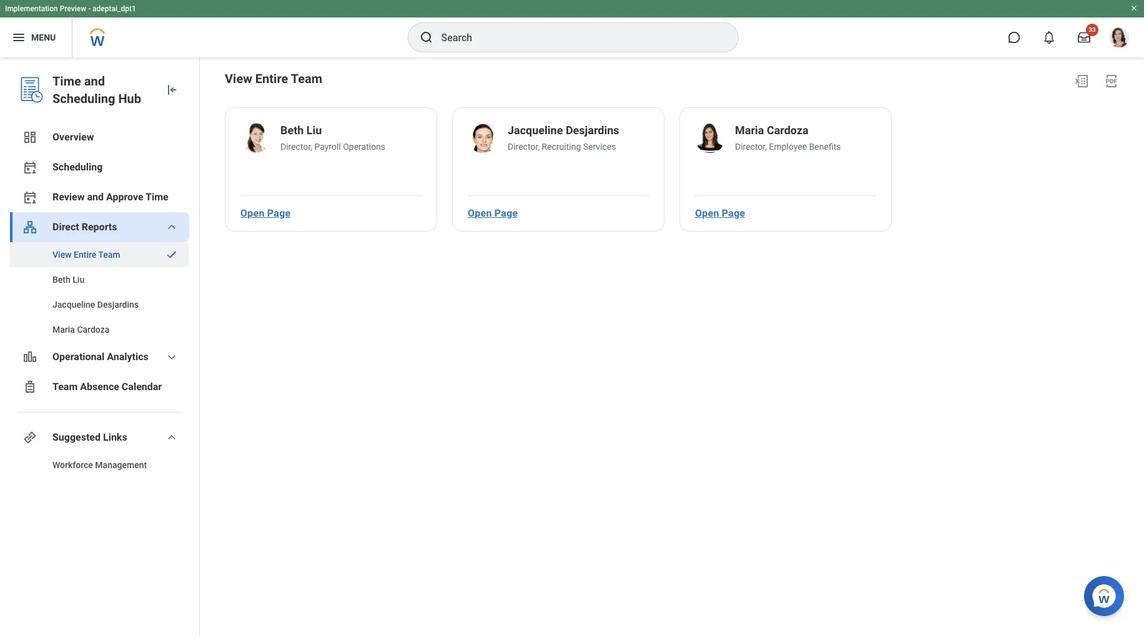 Task type: locate. For each thing, give the bounding box(es) containing it.
liu for beth liu director, payroll operations
[[307, 124, 322, 137]]

chevron down small image
[[164, 220, 179, 235], [164, 430, 179, 445]]

2 open page from the left
[[468, 207, 518, 219]]

2 horizontal spatial open
[[695, 207, 719, 219]]

jacqueline down the beth liu
[[52, 300, 95, 310]]

adeptai_dpt1
[[93, 4, 136, 13]]

0 horizontal spatial view
[[52, 250, 72, 260]]

0 horizontal spatial time
[[52, 74, 81, 89]]

jacqueline desjardins director, recruiting services
[[508, 124, 619, 152]]

0 vertical spatial view entire team
[[225, 71, 322, 86]]

0 horizontal spatial open page
[[241, 207, 291, 219]]

33 button
[[1071, 24, 1099, 51]]

1 scheduling from the top
[[52, 91, 115, 106]]

1 horizontal spatial desjardins
[[566, 124, 619, 137]]

0 horizontal spatial entire
[[74, 250, 96, 260]]

0 vertical spatial jacqueline
[[508, 124, 563, 137]]

calendar user solid image inside review and approve time link
[[22, 190, 37, 205]]

2 horizontal spatial team
[[291, 71, 322, 86]]

maria for maria cardoza director, employee benefits
[[735, 124, 764, 137]]

absence
[[80, 381, 119, 393]]

maria inside direct reports element
[[52, 325, 75, 335]]

open page
[[241, 207, 291, 219], [468, 207, 518, 219], [695, 207, 746, 219]]

team up the "beth liu" link
[[98, 250, 120, 260]]

and up overview link at the top left of the page
[[84, 74, 105, 89]]

2 scheduling from the top
[[52, 161, 103, 173]]

1 director, from the left
[[280, 142, 312, 152]]

director, inside beth liu director, payroll operations
[[280, 142, 312, 152]]

benefits
[[809, 142, 841, 152]]

0 horizontal spatial maria
[[52, 325, 75, 335]]

1 vertical spatial maria
[[52, 325, 75, 335]]

view entire team link
[[10, 242, 189, 267]]

direct reports button
[[10, 212, 189, 242]]

3 open page button from the left
[[690, 201, 751, 226]]

2 page from the left
[[495, 207, 518, 219]]

1 horizontal spatial beth
[[280, 124, 304, 137]]

2 horizontal spatial open page
[[695, 207, 746, 219]]

team up "beth liu" element
[[291, 71, 322, 86]]

1 horizontal spatial open page
[[468, 207, 518, 219]]

scheduling down overview
[[52, 161, 103, 173]]

maria cardoza link
[[10, 317, 189, 342]]

0 horizontal spatial desjardins
[[97, 300, 139, 310]]

1 vertical spatial and
[[87, 191, 104, 203]]

liu inside beth liu director, payroll operations
[[307, 124, 322, 137]]

1 vertical spatial beth
[[52, 275, 70, 285]]

calendar user solid image down the "dashboard" image
[[22, 160, 37, 175]]

inbox large image
[[1078, 31, 1091, 44]]

3 director, from the left
[[735, 142, 767, 152]]

view entire team up "beth liu" element
[[225, 71, 322, 86]]

1 horizontal spatial view entire team
[[225, 71, 322, 86]]

2 chevron down small image from the top
[[164, 430, 179, 445]]

export to excel image
[[1074, 74, 1089, 89]]

0 vertical spatial beth
[[280, 124, 304, 137]]

jacqueline for jacqueline desjardins director, recruiting services
[[508, 124, 563, 137]]

page
[[267, 207, 291, 219], [495, 207, 518, 219], [722, 207, 746, 219]]

0 vertical spatial time
[[52, 74, 81, 89]]

1 vertical spatial cardoza
[[77, 325, 109, 335]]

2 horizontal spatial page
[[722, 207, 746, 219]]

1 horizontal spatial jacqueline
[[508, 124, 563, 137]]

1 vertical spatial desjardins
[[97, 300, 139, 310]]

3 page from the left
[[722, 207, 746, 219]]

view printable version (pdf) image
[[1104, 74, 1119, 89]]

open page for beth
[[241, 207, 291, 219]]

menu banner
[[0, 0, 1144, 57]]

beth liu director, payroll operations
[[280, 124, 385, 152]]

workforce
[[52, 460, 93, 470]]

menu
[[31, 32, 56, 42]]

view
[[225, 71, 252, 86], [52, 250, 72, 260]]

1 open page button from the left
[[236, 201, 296, 226]]

beth inside beth liu director, payroll operations
[[280, 124, 304, 137]]

beth liu
[[52, 275, 84, 285]]

entire down direct reports
[[74, 250, 96, 260]]

cardoza inside direct reports element
[[77, 325, 109, 335]]

1 horizontal spatial entire
[[255, 71, 288, 86]]

1 horizontal spatial open page button
[[463, 201, 523, 226]]

0 horizontal spatial beth
[[52, 275, 70, 285]]

team inside direct reports element
[[98, 250, 120, 260]]

2 horizontal spatial director,
[[735, 142, 767, 152]]

director, down "maria cardoza" element
[[735, 142, 767, 152]]

view team image
[[22, 220, 37, 235]]

1 horizontal spatial team
[[98, 250, 120, 260]]

jacqueline inside jacqueline desjardins director, recruiting services
[[508, 124, 563, 137]]

team down operational
[[52, 381, 78, 393]]

0 vertical spatial entire
[[255, 71, 288, 86]]

time inside time and scheduling hub
[[52, 74, 81, 89]]

beth
[[280, 124, 304, 137], [52, 275, 70, 285]]

scheduling inside time and scheduling hub
[[52, 91, 115, 106]]

liu
[[307, 124, 322, 137], [73, 275, 84, 285]]

chevron down small image
[[164, 350, 179, 365]]

director,
[[280, 142, 312, 152], [508, 142, 540, 152], [735, 142, 767, 152]]

1 page from the left
[[267, 207, 291, 219]]

analytics
[[107, 351, 149, 363]]

0 vertical spatial team
[[291, 71, 322, 86]]

director, recruiting services element
[[508, 141, 619, 153]]

1 vertical spatial scheduling
[[52, 161, 103, 173]]

0 vertical spatial view
[[225, 71, 252, 86]]

and
[[84, 74, 105, 89], [87, 191, 104, 203]]

scheduling link
[[10, 152, 189, 182]]

1 vertical spatial view entire team
[[52, 250, 120, 260]]

and inside time and scheduling hub
[[84, 74, 105, 89]]

1 horizontal spatial director,
[[508, 142, 540, 152]]

open
[[241, 207, 265, 219], [468, 207, 492, 219], [695, 207, 719, 219]]

0 horizontal spatial open page button
[[236, 201, 296, 226]]

recruiting
[[542, 142, 581, 152]]

chevron down small image right links
[[164, 430, 179, 445]]

direct reports element
[[10, 242, 189, 342]]

suggested
[[52, 432, 101, 444]]

cardoza up director, employee benefits element
[[767, 124, 809, 137]]

beth up director, payroll operations element
[[280, 124, 304, 137]]

suggested links
[[52, 432, 127, 444]]

desjardins inside jacqueline desjardins director, recruiting services
[[566, 124, 619, 137]]

jacqueline inside direct reports element
[[52, 300, 95, 310]]

liu up jacqueline desjardins
[[73, 275, 84, 285]]

services
[[583, 142, 616, 152]]

review and approve time link
[[10, 182, 189, 212]]

time right approve
[[146, 191, 168, 203]]

2 calendar user solid image from the top
[[22, 190, 37, 205]]

maria up director, employee benefits element
[[735, 124, 764, 137]]

1 horizontal spatial maria
[[735, 124, 764, 137]]

Search Workday  search field
[[441, 24, 712, 51]]

payroll
[[315, 142, 341, 152]]

calendar user solid image up view team icon
[[22, 190, 37, 205]]

1 vertical spatial jacqueline
[[52, 300, 95, 310]]

1 horizontal spatial cardoza
[[767, 124, 809, 137]]

open page button for jacqueline desjardins
[[463, 201, 523, 226]]

entire
[[255, 71, 288, 86], [74, 250, 96, 260]]

beth liu link
[[10, 267, 189, 292]]

0 vertical spatial desjardins
[[566, 124, 619, 137]]

0 horizontal spatial cardoza
[[77, 325, 109, 335]]

1 vertical spatial entire
[[74, 250, 96, 260]]

suggested links button
[[10, 423, 189, 453]]

maria inside "maria cardoza director, employee benefits"
[[735, 124, 764, 137]]

2 director, from the left
[[508, 142, 540, 152]]

direct reports
[[52, 221, 117, 233]]

desjardins inside direct reports element
[[97, 300, 139, 310]]

open page for maria
[[695, 207, 746, 219]]

director, down "beth liu" element
[[280, 142, 312, 152]]

close environment banner image
[[1131, 4, 1138, 12]]

1 horizontal spatial page
[[495, 207, 518, 219]]

jacqueline
[[508, 124, 563, 137], [52, 300, 95, 310]]

open page for jacqueline
[[468, 207, 518, 219]]

0 vertical spatial scheduling
[[52, 91, 115, 106]]

director, inside jacqueline desjardins director, recruiting services
[[508, 142, 540, 152]]

1 open page from the left
[[241, 207, 291, 219]]

cardoza
[[767, 124, 809, 137], [77, 325, 109, 335]]

navigation pane region
[[0, 57, 200, 637]]

beth up jacqueline desjardins
[[52, 275, 70, 285]]

2 vertical spatial team
[[52, 381, 78, 393]]

maria cardoza
[[52, 325, 109, 335]]

open for jacqueline desjardins
[[468, 207, 492, 219]]

0 horizontal spatial page
[[267, 207, 291, 219]]

1 vertical spatial team
[[98, 250, 120, 260]]

scheduling up overview
[[52, 91, 115, 106]]

2 open from the left
[[468, 207, 492, 219]]

transformation import image
[[164, 82, 179, 97]]

calendar user solid image inside scheduling link
[[22, 160, 37, 175]]

0 horizontal spatial jacqueline
[[52, 300, 95, 310]]

1 calendar user solid image from the top
[[22, 160, 37, 175]]

1 vertical spatial liu
[[73, 275, 84, 285]]

links
[[103, 432, 127, 444]]

0 vertical spatial chevron down small image
[[164, 220, 179, 235]]

0 vertical spatial liu
[[307, 124, 322, 137]]

0 vertical spatial cardoza
[[767, 124, 809, 137]]

desjardins up maria cardoza link
[[97, 300, 139, 310]]

liu up payroll
[[307, 124, 322, 137]]

1 horizontal spatial view
[[225, 71, 252, 86]]

page for beth liu
[[267, 207, 291, 219]]

3 open from the left
[[695, 207, 719, 219]]

team absence calendar link
[[10, 372, 189, 402]]

0 horizontal spatial liu
[[73, 275, 84, 285]]

2 horizontal spatial open page button
[[690, 201, 751, 226]]

time down menu
[[52, 74, 81, 89]]

time
[[52, 74, 81, 89], [146, 191, 168, 203]]

desjardins
[[566, 124, 619, 137], [97, 300, 139, 310]]

jacqueline desjardins link
[[10, 292, 189, 317]]

maria
[[735, 124, 764, 137], [52, 325, 75, 335]]

implementation preview -   adeptai_dpt1
[[5, 4, 136, 13]]

1 vertical spatial calendar user solid image
[[22, 190, 37, 205]]

1 vertical spatial chevron down small image
[[164, 430, 179, 445]]

page for jacqueline desjardins
[[495, 207, 518, 219]]

desjardins up services
[[566, 124, 619, 137]]

director, left recruiting
[[508, 142, 540, 152]]

team absence calendar
[[52, 381, 162, 393]]

1 vertical spatial view
[[52, 250, 72, 260]]

0 horizontal spatial director,
[[280, 142, 312, 152]]

chevron down small image inside direct reports dropdown button
[[164, 220, 179, 235]]

beth inside direct reports element
[[52, 275, 70, 285]]

1 horizontal spatial open
[[468, 207, 492, 219]]

cardoza for maria cardoza director, employee benefits
[[767, 124, 809, 137]]

chevron down small image inside 'suggested links' "dropdown button"
[[164, 430, 179, 445]]

scheduling
[[52, 91, 115, 106], [52, 161, 103, 173]]

task timeoff image
[[22, 380, 37, 395]]

jacqueline up recruiting
[[508, 124, 563, 137]]

1 open from the left
[[241, 207, 265, 219]]

and for time
[[84, 74, 105, 89]]

hub
[[118, 91, 141, 106]]

entire up "beth liu" element
[[255, 71, 288, 86]]

jacqueline desjardins
[[52, 300, 139, 310]]

1 horizontal spatial liu
[[307, 124, 322, 137]]

0 vertical spatial calendar user solid image
[[22, 160, 37, 175]]

chevron down small image up check 'image' at the top left of page
[[164, 220, 179, 235]]

team
[[291, 71, 322, 86], [98, 250, 120, 260], [52, 381, 78, 393]]

director, inside "maria cardoza director, employee benefits"
[[735, 142, 767, 152]]

0 vertical spatial and
[[84, 74, 105, 89]]

maria cardoza director, employee benefits
[[735, 124, 841, 152]]

0 horizontal spatial open
[[241, 207, 265, 219]]

maria up operational
[[52, 325, 75, 335]]

cardoza down jacqueline desjardins
[[77, 325, 109, 335]]

and right review
[[87, 191, 104, 203]]

cardoza inside "maria cardoza director, employee benefits"
[[767, 124, 809, 137]]

1 chevron down small image from the top
[[164, 220, 179, 235]]

open page button for beth liu
[[236, 201, 296, 226]]

calendar user solid image
[[22, 160, 37, 175], [22, 190, 37, 205]]

liu for beth liu
[[73, 275, 84, 285]]

open page button
[[236, 201, 296, 226], [463, 201, 523, 226], [690, 201, 751, 226]]

1 vertical spatial time
[[146, 191, 168, 203]]

jacqueline desjardins element
[[508, 123, 619, 141]]

management
[[95, 460, 147, 470]]

liu inside direct reports element
[[73, 275, 84, 285]]

review
[[52, 191, 85, 203]]

view entire team down direct reports
[[52, 250, 120, 260]]

3 open page from the left
[[695, 207, 746, 219]]

0 horizontal spatial view entire team
[[52, 250, 120, 260]]

view entire team
[[225, 71, 322, 86], [52, 250, 120, 260]]

0 vertical spatial maria
[[735, 124, 764, 137]]

implementation
[[5, 4, 58, 13]]

2 open page button from the left
[[463, 201, 523, 226]]



Task type: describe. For each thing, give the bounding box(es) containing it.
-
[[88, 4, 91, 13]]

beth for beth liu
[[52, 275, 70, 285]]

director, for jacqueline
[[508, 142, 540, 152]]

direct
[[52, 221, 79, 233]]

review and approve time
[[52, 191, 168, 203]]

approve
[[106, 191, 143, 203]]

jacqueline for jacqueline desjardins
[[52, 300, 95, 310]]

operations
[[343, 142, 385, 152]]

0 horizontal spatial team
[[52, 381, 78, 393]]

dashboard image
[[22, 130, 37, 145]]

chart image
[[22, 350, 37, 365]]

workforce management
[[52, 460, 147, 470]]

check image
[[164, 249, 179, 261]]

33
[[1089, 26, 1096, 33]]

operational
[[52, 351, 105, 363]]

menu button
[[0, 17, 72, 57]]

profile logan mcneil image
[[1109, 27, 1129, 50]]

view inside direct reports element
[[52, 250, 72, 260]]

operational analytics button
[[10, 342, 189, 372]]

notifications large image
[[1043, 31, 1056, 44]]

employee
[[769, 142, 807, 152]]

calendar user solid image for scheduling
[[22, 160, 37, 175]]

page for maria cardoza
[[722, 207, 746, 219]]

preview
[[60, 4, 86, 13]]

chevron down small image for links
[[164, 430, 179, 445]]

cardoza for maria cardoza
[[77, 325, 109, 335]]

overview
[[52, 131, 94, 143]]

open for beth liu
[[241, 207, 265, 219]]

entire inside direct reports element
[[74, 250, 96, 260]]

time and scheduling hub
[[52, 74, 141, 106]]

open page button for maria cardoza
[[690, 201, 751, 226]]

view entire team inside view entire team link
[[52, 250, 120, 260]]

desjardins for jacqueline desjardins director, recruiting services
[[566, 124, 619, 137]]

director, payroll operations element
[[280, 141, 385, 153]]

workforce management link
[[10, 453, 189, 478]]

chevron down small image for reports
[[164, 220, 179, 235]]

and for review
[[87, 191, 104, 203]]

overview link
[[10, 122, 189, 152]]

beth for beth liu director, payroll operations
[[280, 124, 304, 137]]

time and scheduling hub element
[[52, 72, 154, 107]]

beth liu element
[[280, 123, 322, 141]]

open for maria cardoza
[[695, 207, 719, 219]]

1 horizontal spatial time
[[146, 191, 168, 203]]

maria cardoza element
[[735, 123, 809, 141]]

director, for maria
[[735, 142, 767, 152]]

desjardins for jacqueline desjardins
[[97, 300, 139, 310]]

director, for beth
[[280, 142, 312, 152]]

calendar user solid image for review and approve time
[[22, 190, 37, 205]]

justify image
[[11, 30, 26, 45]]

operational analytics
[[52, 351, 149, 363]]

link image
[[22, 430, 37, 445]]

maria for maria cardoza
[[52, 325, 75, 335]]

director, employee benefits element
[[735, 141, 841, 153]]

calendar
[[122, 381, 162, 393]]

search image
[[419, 30, 434, 45]]

reports
[[82, 221, 117, 233]]



Task type: vqa. For each thing, say whether or not it's contained in the screenshot.
Open corresponding to Beth Liu
yes



